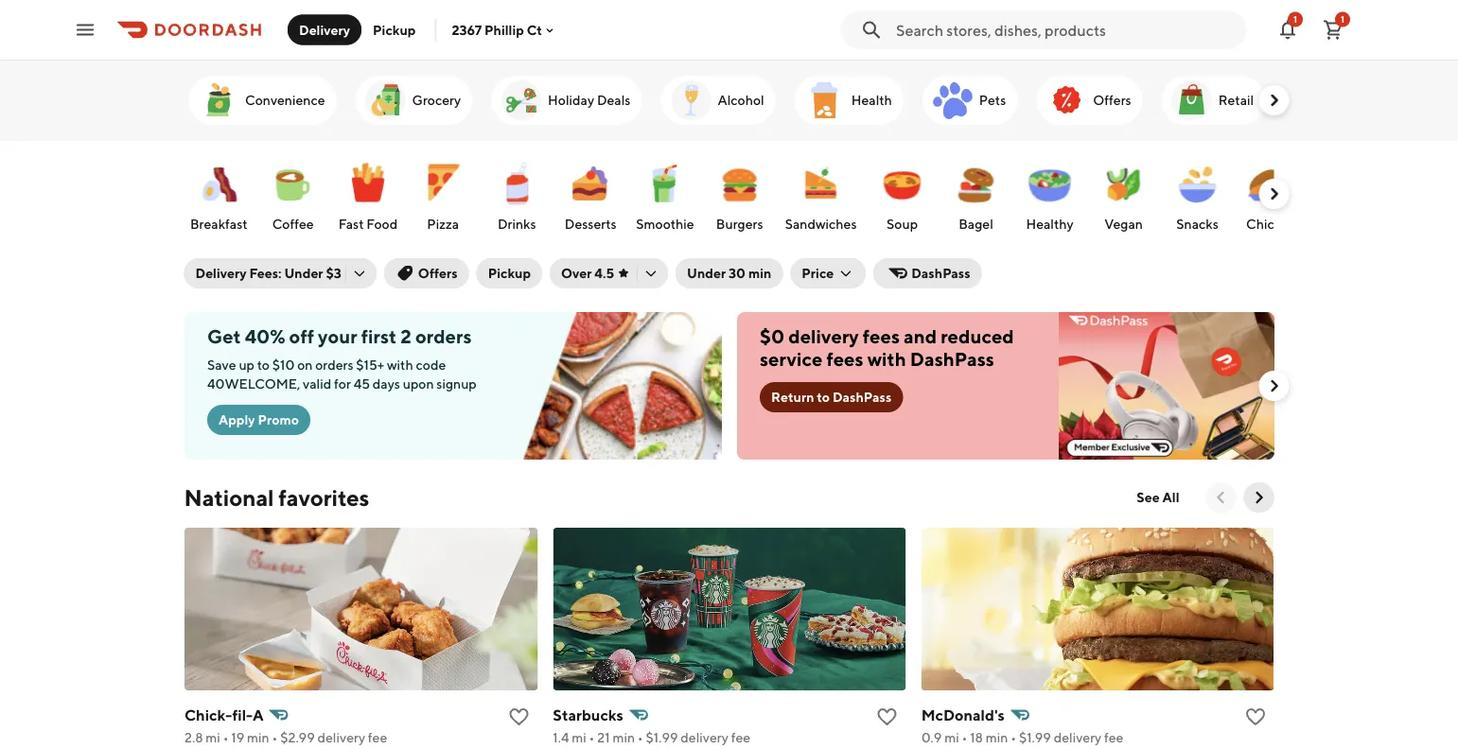Task type: vqa. For each thing, say whether or not it's contained in the screenshot.
sprinkles cupcakes peet's coffee
no



Task type: describe. For each thing, give the bounding box(es) containing it.
ct
[[527, 22, 542, 38]]

under inside button
[[687, 265, 726, 281]]

price
[[802, 265, 834, 281]]

1 horizontal spatial orders
[[415, 325, 471, 348]]

1.4 mi • 21 min • $1.99 delivery fee
[[552, 730, 750, 746]]

get 40% off your first 2 orders save up to $10 on orders $15+ with code 40welcome, valid for 45 days upon signup
[[207, 325, 476, 392]]

and
[[903, 325, 936, 348]]

2.8
[[184, 730, 203, 746]]

fees:
[[249, 265, 282, 281]]

open menu image
[[74, 18, 97, 41]]

click to add this store to your saved list image for starbucks
[[875, 706, 898, 729]]

mi for mcdonald's
[[944, 730, 959, 746]]

click to add this store to your saved list image for mcdonald's
[[1244, 706, 1266, 729]]

smoothie
[[636, 216, 694, 232]]

mi for chick-fil-a
[[205, 730, 220, 746]]

fast
[[338, 216, 363, 232]]

2 items, open order cart image
[[1322, 18, 1344, 41]]

min for starbucks
[[612, 730, 634, 746]]

$3
[[326, 265, 341, 281]]

deals
[[596, 92, 630, 108]]

see all
[[1137, 490, 1179, 505]]

valid
[[302, 376, 331, 392]]

upon
[[402, 376, 433, 392]]

coffee
[[272, 216, 313, 232]]

click to add this store to your saved list image
[[507, 706, 530, 729]]

0.9 mi • 18 min • $1.99 delivery fee
[[921, 730, 1123, 746]]

fee for chick-fil-a
[[367, 730, 387, 746]]

grocery image
[[362, 78, 408, 123]]

2.8 mi • 19 min • $2.99 delivery fee
[[184, 730, 387, 746]]

breakfast
[[190, 216, 247, 232]]

over 4.5 button
[[550, 258, 668, 289]]

0 horizontal spatial pickup
[[373, 22, 416, 37]]

1 • from the left
[[222, 730, 228, 746]]

delivery for delivery fees: under $3
[[195, 265, 247, 281]]

retail
[[1218, 92, 1253, 108]]

1 vertical spatial next button of carousel image
[[1249, 488, 1268, 507]]

promo
[[257, 412, 298, 428]]

alcohol image
[[668, 78, 713, 123]]

see all link
[[1125, 483, 1191, 513]]

national
[[184, 484, 274, 511]]

pets link
[[922, 76, 1017, 125]]

drinks
[[497, 216, 536, 232]]

0 vertical spatial offers
[[1093, 92, 1131, 108]]

fil-
[[232, 706, 252, 724]]

return
[[771, 389, 814, 405]]

delivery button
[[288, 15, 361, 45]]

$10
[[272, 357, 294, 373]]

min inside 'under 30 min' button
[[748, 265, 771, 281]]

bagel
[[958, 216, 993, 232]]

30
[[729, 265, 746, 281]]

$1.99 for starbucks
[[645, 730, 677, 746]]

pets image
[[929, 78, 975, 123]]

Store search: begin typing to search for stores available on DoorDash text field
[[896, 19, 1235, 40]]

$15+
[[356, 357, 384, 373]]

phillip
[[484, 22, 524, 38]]

grocery link
[[355, 76, 472, 125]]

food
[[366, 216, 397, 232]]

chicken
[[1246, 216, 1296, 232]]

2
[[400, 325, 411, 348]]

get
[[207, 325, 241, 348]]

apply promo button
[[207, 405, 310, 435]]

delivery for delivery
[[299, 22, 350, 37]]

holiday
[[547, 92, 594, 108]]

offers image
[[1043, 78, 1089, 123]]

2367 phillip ct
[[452, 22, 542, 38]]

reduced
[[940, 325, 1014, 348]]

over 4.5
[[561, 265, 614, 281]]

1 vertical spatial fees
[[826, 348, 863, 370]]

national favorites link
[[184, 483, 369, 513]]

burgers
[[716, 216, 763, 232]]

soup
[[886, 216, 917, 232]]

1 for 2 items, open order cart icon
[[1341, 14, 1344, 25]]

convenience
[[245, 92, 325, 108]]

service
[[759, 348, 822, 370]]

delivery fees: under $3
[[195, 265, 341, 281]]

to inside return to dashpass button
[[816, 389, 829, 405]]

alcohol link
[[660, 76, 775, 125]]

2 vertical spatial dashpass
[[832, 389, 891, 405]]

over
[[561, 265, 592, 281]]

see
[[1137, 490, 1160, 505]]

2367 phillip ct button
[[452, 22, 557, 38]]

fee for mcdonald's
[[1104, 730, 1123, 746]]

40welcome,
[[207, 376, 300, 392]]

health
[[851, 92, 892, 108]]

$2.99
[[280, 730, 314, 746]]

starbucks
[[552, 706, 623, 724]]

notification bell image
[[1276, 18, 1299, 41]]

1.4
[[552, 730, 569, 746]]

national favorites
[[184, 484, 369, 511]]

chick-
[[184, 706, 232, 724]]

mcdonald's
[[921, 706, 1004, 724]]

40%
[[244, 325, 285, 348]]

1 horizontal spatial pickup
[[488, 265, 531, 281]]

0.9
[[921, 730, 941, 746]]

2 next button of carousel image from the top
[[1265, 377, 1283, 395]]

5 • from the left
[[961, 730, 967, 746]]

alcohol
[[717, 92, 764, 108]]



Task type: locate. For each thing, give the bounding box(es) containing it.
1 mi from the left
[[205, 730, 220, 746]]

favorites
[[278, 484, 369, 511]]

1 horizontal spatial offers
[[1093, 92, 1131, 108]]

min for chick-fil-a
[[247, 730, 269, 746]]

pizza
[[427, 216, 458, 232]]

offers
[[1093, 92, 1131, 108], [418, 265, 458, 281]]

return to dashpass button
[[759, 382, 902, 413]]

with inside "get 40% off your first 2 orders save up to $10 on orders $15+ with code 40welcome, valid for 45 days upon signup"
[[386, 357, 413, 373]]

convenience image
[[195, 78, 241, 123]]

a
[[252, 706, 263, 724]]

$1.99
[[645, 730, 677, 746], [1018, 730, 1051, 746]]

2 horizontal spatial fee
[[1104, 730, 1123, 746]]

delivery for chick-fil-a
[[317, 730, 365, 746]]

0 vertical spatial delivery
[[299, 22, 350, 37]]

1 click to add this store to your saved list image from the left
[[875, 706, 898, 729]]

holiday deals
[[547, 92, 630, 108]]

1 inside button
[[1341, 14, 1344, 25]]

3 mi from the left
[[944, 730, 959, 746]]

2 horizontal spatial mi
[[944, 730, 959, 746]]

1 horizontal spatial mi
[[571, 730, 586, 746]]

1 vertical spatial pickup
[[488, 265, 531, 281]]

0 horizontal spatial under
[[284, 265, 323, 281]]

to right up
[[257, 357, 269, 373]]

0 horizontal spatial orders
[[315, 357, 353, 373]]

$1.99 right 21
[[645, 730, 677, 746]]

offers button
[[384, 258, 469, 289]]

• left 19
[[222, 730, 228, 746]]

previous button of carousel image
[[1212, 488, 1230, 507]]

0 horizontal spatial fee
[[367, 730, 387, 746]]

up
[[238, 357, 254, 373]]

$0
[[759, 325, 784, 348]]

min
[[748, 265, 771, 281], [247, 730, 269, 746], [612, 730, 634, 746], [985, 730, 1008, 746]]

delivery inside "$0 delivery fees and reduced service fees with dashpass"
[[788, 325, 858, 348]]

1 $1.99 from the left
[[645, 730, 677, 746]]

0 vertical spatial next button of carousel image
[[1265, 184, 1283, 203]]

• right 21
[[637, 730, 643, 746]]

0 horizontal spatial $1.99
[[645, 730, 677, 746]]

0 horizontal spatial click to add this store to your saved list image
[[875, 706, 898, 729]]

dashpass
[[911, 265, 970, 281], [910, 348, 994, 370], [832, 389, 891, 405]]

1 vertical spatial delivery
[[195, 265, 247, 281]]

2 under from the left
[[687, 265, 726, 281]]

your
[[318, 325, 357, 348]]

chick-fil-a
[[184, 706, 263, 724]]

delivery up convenience
[[299, 22, 350, 37]]

convenience link
[[188, 76, 336, 125]]

2 $1.99 from the left
[[1018, 730, 1051, 746]]

2 mi from the left
[[571, 730, 586, 746]]

dashpass down bagel
[[911, 265, 970, 281]]

for
[[334, 376, 350, 392]]

0 vertical spatial dashpass
[[911, 265, 970, 281]]

offers inside button
[[418, 265, 458, 281]]

2367
[[452, 22, 482, 38]]

under 30 min button
[[676, 258, 783, 289]]

mi right 0.9
[[944, 730, 959, 746]]

orders up for
[[315, 357, 353, 373]]

offers right offers icon at the right of page
[[1093, 92, 1131, 108]]

1 horizontal spatial pickup button
[[477, 258, 542, 289]]

• left $2.99
[[272, 730, 277, 746]]

pets
[[979, 92, 1006, 108]]

mi
[[205, 730, 220, 746], [571, 730, 586, 746], [944, 730, 959, 746]]

1 next button of carousel image from the top
[[1265, 184, 1283, 203]]

apply
[[218, 412, 255, 428]]

snacks
[[1176, 216, 1218, 232]]

fees up return to dashpass
[[826, 348, 863, 370]]

• left 18
[[961, 730, 967, 746]]

with up days
[[386, 357, 413, 373]]

grocery
[[412, 92, 460, 108]]

days
[[372, 376, 400, 392]]

1 horizontal spatial fee
[[731, 730, 750, 746]]

min right 30
[[748, 265, 771, 281]]

0 horizontal spatial pickup button
[[361, 15, 427, 45]]

1 horizontal spatial to
[[816, 389, 829, 405]]

21
[[597, 730, 609, 746]]

offers link
[[1036, 76, 1142, 125]]

pickup button
[[361, 15, 427, 45], [477, 258, 542, 289]]

orders up code
[[415, 325, 471, 348]]

delivery
[[788, 325, 858, 348], [317, 730, 365, 746], [680, 730, 728, 746], [1053, 730, 1101, 746]]

dashpass down reduced
[[910, 348, 994, 370]]

2 1 from the left
[[1341, 14, 1344, 25]]

1 horizontal spatial under
[[687, 265, 726, 281]]

1 1 from the left
[[1293, 14, 1297, 25]]

signup
[[436, 376, 476, 392]]

to inside "get 40% off your first 2 orders save up to $10 on orders $15+ with code 40welcome, valid for 45 days upon signup"
[[257, 357, 269, 373]]

holiday deals link
[[491, 76, 641, 125]]

code
[[415, 357, 445, 373]]

dashpass down "$0 delivery fees and reduced service fees with dashpass"
[[832, 389, 891, 405]]

retail image
[[1169, 78, 1214, 123]]

delivery for mcdonald's
[[1053, 730, 1101, 746]]

mi right 2.8
[[205, 730, 220, 746]]

next button of carousel image right previous button of carousel image
[[1249, 488, 1268, 507]]

1 right 'notification bell' image
[[1341, 14, 1344, 25]]

0 horizontal spatial to
[[257, 357, 269, 373]]

under 30 min
[[687, 265, 771, 281]]

18
[[969, 730, 983, 746]]

0 vertical spatial pickup
[[373, 22, 416, 37]]

with down and
[[867, 348, 906, 370]]

1 horizontal spatial delivery
[[299, 22, 350, 37]]

delivery for starbucks
[[680, 730, 728, 746]]

1 horizontal spatial 1
[[1341, 14, 1344, 25]]

price button
[[790, 258, 866, 289]]

0 vertical spatial next button of carousel image
[[1265, 91, 1283, 110]]

fees left and
[[862, 325, 899, 348]]

pickup down drinks
[[488, 265, 531, 281]]

0 vertical spatial fees
[[862, 325, 899, 348]]

delivery inside button
[[299, 22, 350, 37]]

orders
[[415, 325, 471, 348], [315, 357, 353, 373]]

pickup button up grocery icon
[[361, 15, 427, 45]]

1 vertical spatial to
[[816, 389, 829, 405]]

delivery
[[299, 22, 350, 37], [195, 265, 247, 281]]

1 horizontal spatial $1.99
[[1018, 730, 1051, 746]]

1 vertical spatial pickup button
[[477, 258, 542, 289]]

1 horizontal spatial with
[[867, 348, 906, 370]]

2 • from the left
[[272, 730, 277, 746]]

under left 30
[[687, 265, 726, 281]]

health image
[[802, 78, 847, 123]]

0 horizontal spatial mi
[[205, 730, 220, 746]]

fast food
[[338, 216, 397, 232]]

6 • from the left
[[1010, 730, 1016, 746]]

3 • from the left
[[589, 730, 594, 746]]

pickup right delivery button
[[373, 22, 416, 37]]

holiday deals image
[[498, 78, 544, 123]]

sandwiches
[[785, 216, 856, 232]]

return to dashpass
[[771, 389, 891, 405]]

min for mcdonald's
[[985, 730, 1008, 746]]

to right the return
[[816, 389, 829, 405]]

19
[[231, 730, 244, 746]]

mi for starbucks
[[571, 730, 586, 746]]

next button of carousel image
[[1265, 91, 1283, 110], [1249, 488, 1268, 507]]

1 button
[[1314, 11, 1352, 49]]

2 click to add this store to your saved list image from the left
[[1244, 706, 1266, 729]]

fees
[[862, 325, 899, 348], [826, 348, 863, 370]]

desserts
[[564, 216, 616, 232]]

0 horizontal spatial delivery
[[195, 265, 247, 281]]

1 for 'notification bell' image
[[1293, 14, 1297, 25]]

mi right 1.4
[[571, 730, 586, 746]]

next button of carousel image
[[1265, 184, 1283, 203], [1265, 377, 1283, 395]]

under left $3
[[284, 265, 323, 281]]

4 • from the left
[[637, 730, 643, 746]]

health link
[[794, 76, 903, 125]]

next button of carousel image right the retail at the right top of the page
[[1265, 91, 1283, 110]]

• right 18
[[1010, 730, 1016, 746]]

0 horizontal spatial with
[[386, 357, 413, 373]]

1 vertical spatial offers
[[418, 265, 458, 281]]

min right 19
[[247, 730, 269, 746]]

dashpass inside "$0 delivery fees and reduced service fees with dashpass"
[[910, 348, 994, 370]]

1 horizontal spatial click to add this store to your saved list image
[[1244, 706, 1266, 729]]

min right 18
[[985, 730, 1008, 746]]

all
[[1162, 490, 1179, 505]]

under
[[284, 265, 323, 281], [687, 265, 726, 281]]

1 vertical spatial orders
[[315, 357, 353, 373]]

1 under from the left
[[284, 265, 323, 281]]

delivery left fees:
[[195, 265, 247, 281]]

with inside "$0 delivery fees and reduced service fees with dashpass"
[[867, 348, 906, 370]]

1 vertical spatial dashpass
[[910, 348, 994, 370]]

2 fee from the left
[[731, 730, 750, 746]]

pickup button down drinks
[[477, 258, 542, 289]]

1 vertical spatial next button of carousel image
[[1265, 377, 1283, 395]]

off
[[289, 325, 314, 348]]

dashpass button
[[874, 258, 982, 289]]

first
[[361, 325, 396, 348]]

fee for starbucks
[[731, 730, 750, 746]]

vegan
[[1104, 216, 1142, 232]]

• left 21
[[589, 730, 594, 746]]

$1.99 for mcdonald's
[[1018, 730, 1051, 746]]

3 fee from the left
[[1104, 730, 1123, 746]]

0 vertical spatial orders
[[415, 325, 471, 348]]

healthy
[[1026, 216, 1073, 232]]

offers down pizza
[[418, 265, 458, 281]]

on
[[297, 357, 312, 373]]

45
[[353, 376, 369, 392]]

0 horizontal spatial offers
[[418, 265, 458, 281]]

min right 21
[[612, 730, 634, 746]]

fee
[[367, 730, 387, 746], [731, 730, 750, 746], [1104, 730, 1123, 746]]

$1.99 right 18
[[1018, 730, 1051, 746]]

0 vertical spatial to
[[257, 357, 269, 373]]

1 fee from the left
[[367, 730, 387, 746]]

0 vertical spatial pickup button
[[361, 15, 427, 45]]

click to add this store to your saved list image
[[875, 706, 898, 729], [1244, 706, 1266, 729]]

0 horizontal spatial 1
[[1293, 14, 1297, 25]]

$0 delivery fees and reduced service fees with dashpass
[[759, 325, 1014, 370]]

save
[[207, 357, 236, 373]]

apply promo
[[218, 412, 298, 428]]

1 left 2 items, open order cart icon
[[1293, 14, 1297, 25]]



